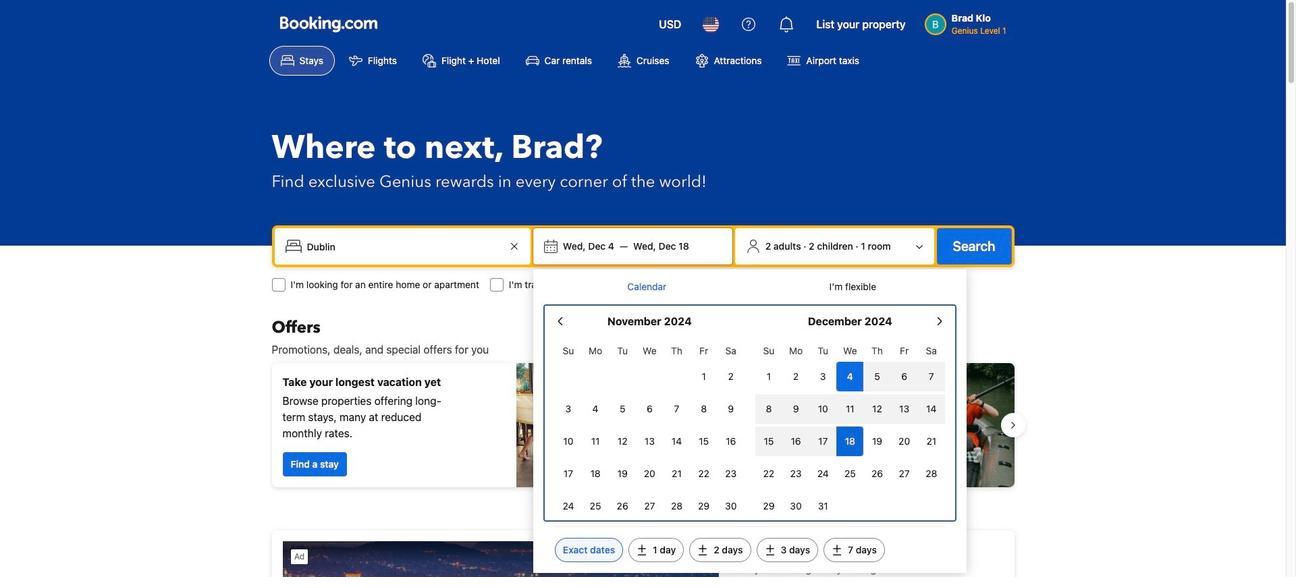 Task type: describe. For each thing, give the bounding box(es) containing it.
3 November 2024 checkbox
[[555, 394, 582, 424]]

booking.com image
[[280, 16, 377, 32]]

28 December 2024 checkbox
[[918, 459, 945, 489]]

1 grid from the left
[[555, 338, 745, 521]]

8 December 2024 checkbox
[[755, 394, 783, 424]]

6 December 2024 checkbox
[[891, 362, 918, 392]]

a young girl and woman kayak on a river image
[[649, 363, 1015, 488]]

18 December 2024 checkbox
[[837, 427, 864, 456]]

20 December 2024 checkbox
[[891, 427, 918, 456]]

24 November 2024 checkbox
[[555, 492, 582, 521]]

14 November 2024 checkbox
[[663, 427, 690, 456]]

5 November 2024 checkbox
[[609, 394, 636, 424]]

19 November 2024 checkbox
[[609, 459, 636, 489]]

29 December 2024 checkbox
[[755, 492, 783, 521]]

1 November 2024 checkbox
[[690, 362, 718, 392]]

7 December 2024 checkbox
[[918, 362, 945, 392]]

19 December 2024 checkbox
[[864, 427, 891, 456]]

23 November 2024 checkbox
[[718, 459, 745, 489]]

2 grid from the left
[[755, 338, 945, 521]]

4 December 2024 checkbox
[[837, 362, 864, 392]]

8 November 2024 checkbox
[[690, 394, 718, 424]]

29 November 2024 checkbox
[[690, 492, 718, 521]]

14 December 2024 checkbox
[[918, 394, 945, 424]]

17 December 2024 checkbox
[[810, 427, 837, 456]]

27 November 2024 checkbox
[[636, 492, 663, 521]]

28 November 2024 checkbox
[[663, 492, 690, 521]]

4 November 2024 checkbox
[[582, 394, 609, 424]]

15 December 2024 checkbox
[[755, 427, 783, 456]]

30 November 2024 checkbox
[[718, 492, 745, 521]]



Task type: vqa. For each thing, say whether or not it's contained in the screenshot.
US$169
no



Task type: locate. For each thing, give the bounding box(es) containing it.
30 December 2024 checkbox
[[783, 492, 810, 521]]

16 December 2024 checkbox
[[783, 427, 810, 456]]

1 December 2024 checkbox
[[755, 362, 783, 392]]

21 November 2024 checkbox
[[663, 459, 690, 489]]

12 December 2024 checkbox
[[864, 394, 891, 424]]

9 December 2024 checkbox
[[783, 394, 810, 424]]

Where are you going? field
[[301, 234, 506, 259]]

7 November 2024 checkbox
[[663, 394, 690, 424]]

16 November 2024 checkbox
[[718, 427, 745, 456]]

13 December 2024 checkbox
[[891, 394, 918, 424]]

10 November 2024 checkbox
[[555, 427, 582, 456]]

26 December 2024 checkbox
[[864, 459, 891, 489]]

25 November 2024 checkbox
[[582, 492, 609, 521]]

31 December 2024 checkbox
[[810, 492, 837, 521]]

24 December 2024 checkbox
[[810, 459, 837, 489]]

0 horizontal spatial grid
[[555, 338, 745, 521]]

your account menu brad klo genius level 1 element
[[925, 6, 1012, 37]]

2 November 2024 checkbox
[[718, 362, 745, 392]]

progress bar
[[635, 498, 651, 504]]

20 November 2024 checkbox
[[636, 459, 663, 489]]

main content
[[261, 317, 1025, 577]]

23 December 2024 checkbox
[[783, 459, 810, 489]]

12 November 2024 checkbox
[[609, 427, 636, 456]]

1 horizontal spatial grid
[[755, 338, 945, 521]]

region
[[261, 358, 1025, 493]]

21 December 2024 checkbox
[[918, 427, 945, 456]]

cell
[[837, 359, 864, 392], [864, 359, 891, 392], [891, 359, 918, 392], [918, 359, 945, 392], [755, 392, 783, 424], [783, 392, 810, 424], [810, 392, 837, 424], [837, 392, 864, 424], [864, 392, 891, 424], [891, 392, 918, 424], [918, 392, 945, 424], [755, 424, 783, 456], [783, 424, 810, 456], [810, 424, 837, 456], [837, 424, 864, 456]]

6 November 2024 checkbox
[[636, 394, 663, 424]]

tab list
[[544, 269, 956, 306]]

22 November 2024 checkbox
[[690, 459, 718, 489]]

take your longest vacation yet image
[[516, 363, 638, 488]]

grid
[[555, 338, 745, 521], [755, 338, 945, 521]]

18 November 2024 checkbox
[[582, 459, 609, 489]]

11 November 2024 checkbox
[[582, 427, 609, 456]]

27 December 2024 checkbox
[[891, 459, 918, 489]]

17 November 2024 checkbox
[[555, 459, 582, 489]]

25 December 2024 checkbox
[[837, 459, 864, 489]]

10 December 2024 checkbox
[[810, 394, 837, 424]]

5 December 2024 checkbox
[[864, 362, 891, 392]]

9 November 2024 checkbox
[[718, 394, 745, 424]]

13 November 2024 checkbox
[[636, 427, 663, 456]]

3 December 2024 checkbox
[[810, 362, 837, 392]]

2 December 2024 checkbox
[[783, 362, 810, 392]]

22 December 2024 checkbox
[[755, 459, 783, 489]]

11 December 2024 checkbox
[[837, 394, 864, 424]]

15 November 2024 checkbox
[[690, 427, 718, 456]]

26 November 2024 checkbox
[[609, 492, 636, 521]]



